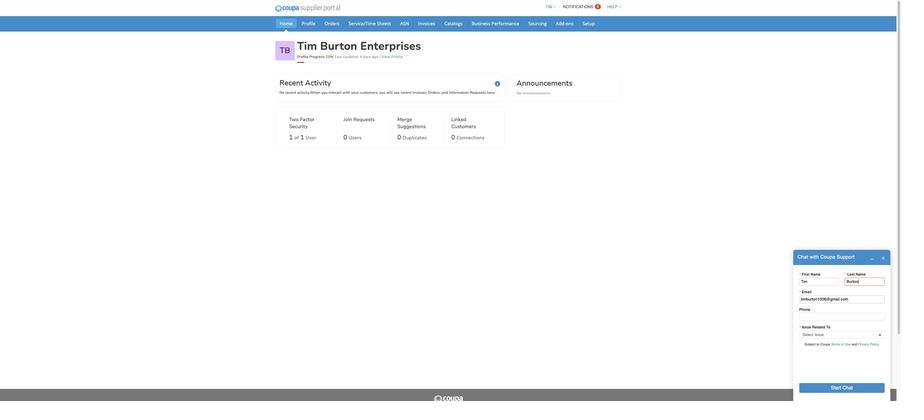 Task type: locate. For each thing, give the bounding box(es) containing it.
last inside chat with coupa support dialog
[[848, 273, 856, 277]]

requests
[[470, 90, 486, 95], [354, 116, 375, 123]]

0 duplicates
[[398, 133, 427, 142]]

0 horizontal spatial name
[[811, 273, 821, 277]]

requests right join
[[354, 116, 375, 123]]

none button inside chat with coupa support dialog
[[800, 383, 885, 393]]

merge suggestions
[[398, 116, 426, 130]]

tim up progress
[[297, 39, 317, 54]]

service/time
[[349, 20, 376, 26]]

no recent activity. when you interact with your customers, you will see recent invoices, orders, and information requests here.
[[280, 90, 496, 95]]

1 vertical spatial with
[[811, 255, 820, 260]]

1 of 1 user
[[289, 133, 317, 142]]

and right orders,
[[442, 90, 449, 95]]

sheets
[[377, 20, 392, 26]]

tb
[[280, 45, 290, 56]]

* inside * email
[[801, 291, 802, 294]]

1 down security
[[289, 133, 293, 142]]

1
[[289, 133, 293, 142], [301, 133, 304, 142]]

* last name
[[846, 273, 867, 277]]

* inside * first name
[[801, 273, 802, 276]]

None field
[[800, 331, 885, 339]]

join requests link
[[344, 116, 375, 132]]

1 left "user"
[[301, 133, 304, 142]]

0 horizontal spatial last
[[335, 54, 342, 59]]

phone
[[800, 308, 811, 312]]

connections
[[457, 135, 485, 141]]

no right here.
[[517, 91, 522, 96]]

0 connections
[[452, 133, 485, 142]]

privacy
[[859, 343, 870, 347]]

2 you from the left
[[380, 90, 386, 95]]

join
[[344, 116, 352, 123]]

updated:
[[343, 54, 359, 59]]

tim inside tim burton enterprises profile progress 29% last updated: 4 days ago | view profile
[[297, 39, 317, 54]]

0 vertical spatial last
[[335, 54, 342, 59]]

tim inside navigation
[[546, 5, 553, 9]]

None button
[[800, 383, 885, 393]]

coupa for terms
[[821, 343, 831, 347]]

None text field
[[800, 278, 840, 286], [800, 296, 885, 304], [800, 278, 840, 286], [800, 296, 885, 304]]

navigation
[[543, 1, 622, 13]]

help
[[608, 5, 618, 9]]

0 vertical spatial and
[[442, 90, 449, 95]]

1 horizontal spatial no
[[517, 91, 522, 96]]

recent activity
[[280, 78, 331, 88]]

0 users
[[344, 133, 362, 142]]

name for first name
[[811, 273, 821, 277]]

1 vertical spatial tim
[[297, 39, 317, 54]]

home link
[[276, 19, 297, 28]]

last
[[335, 54, 342, 59], [848, 273, 856, 277]]

1 horizontal spatial with
[[811, 255, 820, 260]]

you right when
[[322, 90, 328, 95]]

0 horizontal spatial you
[[322, 90, 328, 95]]

first
[[803, 273, 810, 277]]

0
[[597, 4, 600, 9], [344, 133, 347, 142], [398, 133, 401, 142], [452, 133, 455, 142]]

use
[[845, 343, 851, 347]]

None text field
[[846, 278, 885, 286]]

burton
[[320, 39, 358, 54]]

1 horizontal spatial text default image
[[882, 256, 886, 260]]

0 vertical spatial of
[[295, 135, 299, 141]]

tim for tim
[[546, 5, 553, 9]]

of down security
[[295, 135, 299, 141]]

recent
[[280, 78, 304, 88]]

chat
[[798, 255, 809, 260]]

29%
[[326, 54, 334, 59]]

0 vertical spatial tim
[[546, 5, 553, 9]]

customers,
[[360, 90, 379, 95]]

with left your
[[343, 90, 351, 95]]

0 vertical spatial with
[[343, 90, 351, 95]]

with
[[343, 90, 351, 95], [811, 255, 820, 260]]

catalogs link
[[441, 19, 467, 28]]

email
[[803, 290, 812, 294]]

last down 'support'
[[848, 273, 856, 277]]

0 down customers
[[452, 133, 455, 142]]

tim burton enterprises profile progress 29% last updated: 4 days ago | view profile
[[297, 39, 421, 59]]

duplicates
[[403, 135, 427, 141]]

text default image
[[871, 256, 875, 260], [882, 256, 886, 260]]

1 vertical spatial announcements
[[523, 91, 551, 96]]

0 left help
[[597, 4, 600, 9]]

0 horizontal spatial recent
[[286, 90, 296, 95]]

0 horizontal spatial requests
[[354, 116, 375, 123]]

1 horizontal spatial last
[[848, 273, 856, 277]]

requests left here.
[[470, 90, 486, 95]]

* inside * last name
[[846, 273, 848, 276]]

1 horizontal spatial recent
[[401, 90, 412, 95]]

two factor security link
[[289, 116, 329, 132]]

invoices,
[[413, 90, 427, 95]]

merge suggestions link
[[398, 116, 437, 132]]

1 horizontal spatial of
[[842, 343, 845, 347]]

* down 'support'
[[846, 273, 848, 276]]

1 horizontal spatial and
[[852, 343, 858, 347]]

coupa
[[821, 255, 836, 260], [821, 343, 831, 347]]

1 vertical spatial coupa
[[821, 343, 831, 347]]

1 vertical spatial coupa supplier portal image
[[434, 395, 464, 401]]

1 horizontal spatial you
[[380, 90, 386, 95]]

notifications 0
[[564, 4, 600, 9]]

last right 29% at the left top of page
[[335, 54, 342, 59]]

view profile link
[[382, 54, 403, 59]]

none text field inside chat with coupa support dialog
[[846, 278, 885, 286]]

2 name from the left
[[857, 273, 867, 277]]

profile right home
[[302, 20, 316, 26]]

0 vertical spatial coupa
[[821, 255, 836, 260]]

* left first at the right bottom of the page
[[801, 273, 802, 276]]

* for first
[[801, 273, 802, 276]]

0 left duplicates
[[398, 133, 401, 142]]

* left issue
[[801, 326, 802, 329]]

business
[[472, 20, 491, 26]]

asn link
[[397, 19, 413, 28]]

issue
[[803, 326, 812, 330]]

privacy policy link
[[859, 343, 880, 347]]

with right chat
[[811, 255, 820, 260]]

profile
[[302, 20, 316, 26], [297, 54, 309, 59], [392, 54, 403, 59]]

name for last name
[[857, 273, 867, 277]]

1 vertical spatial last
[[848, 273, 856, 277]]

see
[[394, 90, 400, 95]]

recent down recent
[[286, 90, 296, 95]]

tim up the sourcing link
[[546, 5, 553, 9]]

you left will
[[380, 90, 386, 95]]

invoices
[[419, 20, 436, 26]]

coupa right to
[[821, 343, 831, 347]]

of left use
[[842, 343, 845, 347]]

and
[[442, 90, 449, 95], [852, 343, 858, 347]]

of inside chat with coupa support dialog
[[842, 343, 845, 347]]

* for issue
[[801, 326, 802, 329]]

and right use
[[852, 343, 858, 347]]

1 horizontal spatial name
[[857, 273, 867, 277]]

profile right view
[[392, 54, 403, 59]]

0 horizontal spatial of
[[295, 135, 299, 141]]

* inside * issue related to
[[801, 326, 802, 329]]

coupa left 'support'
[[821, 255, 836, 260]]

of inside 1 of 1 user
[[295, 135, 299, 141]]

here.
[[487, 90, 496, 95]]

0 for 0 duplicates
[[398, 133, 401, 142]]

no
[[280, 90, 285, 95], [517, 91, 522, 96]]

* left email
[[801, 291, 802, 294]]

Select Issue text field
[[800, 331, 885, 339]]

1 name from the left
[[811, 273, 821, 277]]

0 for 0 users
[[344, 133, 347, 142]]

name
[[811, 273, 821, 277], [857, 273, 867, 277]]

1 vertical spatial and
[[852, 343, 858, 347]]

0 horizontal spatial coupa supplier portal image
[[271, 1, 345, 16]]

ago
[[372, 54, 379, 59]]

1 horizontal spatial requests
[[470, 90, 486, 95]]

* issue related to
[[801, 326, 831, 330]]

related
[[813, 326, 826, 330]]

notifications
[[564, 5, 594, 9]]

0 vertical spatial requests
[[470, 90, 486, 95]]

your
[[352, 90, 359, 95]]

you
[[322, 90, 328, 95], [380, 90, 386, 95]]

recent
[[286, 90, 296, 95], [401, 90, 412, 95]]

0 for 0 connections
[[452, 133, 455, 142]]

coupa supplier portal image
[[271, 1, 345, 16], [434, 395, 464, 401]]

users
[[349, 135, 362, 141]]

no down recent
[[280, 90, 285, 95]]

0 horizontal spatial and
[[442, 90, 449, 95]]

*
[[801, 273, 802, 276], [846, 273, 848, 276], [801, 291, 802, 294], [801, 326, 802, 329]]

add-
[[556, 20, 566, 26]]

recent right see
[[401, 90, 412, 95]]

additional information image
[[495, 81, 501, 87]]

progress
[[310, 54, 325, 59]]

1 horizontal spatial 1
[[301, 133, 304, 142]]

1 horizontal spatial tim
[[546, 5, 553, 9]]

0 horizontal spatial 1
[[289, 133, 293, 142]]

Phone telephone field
[[800, 313, 885, 321]]

tim for tim burton enterprises profile progress 29% last updated: 4 days ago | view profile
[[297, 39, 317, 54]]

announcements
[[517, 78, 573, 88], [523, 91, 551, 96]]

1 vertical spatial of
[[842, 343, 845, 347]]

0 horizontal spatial tim
[[297, 39, 317, 54]]

0 left users
[[344, 133, 347, 142]]



Task type: describe. For each thing, give the bounding box(es) containing it.
linked customers
[[452, 116, 477, 130]]

sourcing link
[[525, 19, 551, 28]]

when
[[310, 90, 321, 95]]

profile left progress
[[297, 54, 309, 59]]

announcements no announcements
[[517, 78, 573, 96]]

service/time sheets link
[[345, 19, 395, 28]]

performance
[[492, 20, 520, 26]]

setup link
[[579, 19, 599, 28]]

two factor security
[[289, 116, 315, 130]]

profile link
[[298, 19, 320, 28]]

with inside dialog
[[811, 255, 820, 260]]

support
[[838, 255, 855, 260]]

service/time sheets
[[349, 20, 392, 26]]

* for email
[[801, 291, 802, 294]]

sourcing
[[529, 20, 547, 26]]

add-ons link
[[553, 19, 578, 28]]

join requests
[[344, 116, 375, 123]]

1 recent from the left
[[286, 90, 296, 95]]

business performance link
[[468, 19, 524, 28]]

2 recent from the left
[[401, 90, 412, 95]]

none field inside chat with coupa support dialog
[[800, 331, 885, 339]]

two
[[289, 116, 299, 123]]

invoices link
[[415, 19, 440, 28]]

0 inside "notifications 0"
[[597, 4, 600, 9]]

0 vertical spatial coupa supplier portal image
[[271, 1, 345, 16]]

security
[[289, 123, 308, 130]]

setup
[[583, 20, 596, 26]]

view
[[382, 54, 391, 59]]

linked
[[452, 116, 467, 123]]

help link
[[605, 5, 622, 9]]

and inside chat with coupa support dialog
[[852, 343, 858, 347]]

1 you from the left
[[322, 90, 328, 95]]

chat with coupa support dialog
[[794, 250, 891, 401]]

1 1 from the left
[[289, 133, 293, 142]]

orders link
[[321, 19, 344, 28]]

user
[[306, 135, 317, 141]]

terms
[[832, 343, 841, 347]]

0 horizontal spatial text default image
[[871, 256, 875, 260]]

subject to coupa terms of use and privacy policy .
[[805, 343, 880, 347]]

business performance
[[472, 20, 520, 26]]

asn
[[401, 20, 409, 26]]

* for last
[[846, 273, 848, 276]]

enterprises
[[361, 39, 421, 54]]

.
[[880, 343, 880, 347]]

tim link
[[543, 5, 557, 9]]

linked customers link
[[452, 116, 491, 132]]

terms of use link
[[832, 343, 851, 347]]

orders,
[[428, 90, 441, 95]]

merge
[[398, 116, 412, 123]]

|
[[380, 54, 381, 59]]

home
[[280, 20, 293, 26]]

activity
[[305, 78, 331, 88]]

0 horizontal spatial with
[[343, 90, 351, 95]]

1 vertical spatial requests
[[354, 116, 375, 123]]

navigation containing notifications 0
[[543, 1, 622, 13]]

coupa for support
[[821, 255, 836, 260]]

* first name
[[801, 273, 821, 277]]

to
[[817, 343, 820, 347]]

customers
[[452, 123, 477, 130]]

1 horizontal spatial coupa supplier portal image
[[434, 395, 464, 401]]

2 1 from the left
[[301, 133, 304, 142]]

* email
[[801, 290, 812, 294]]

policy
[[871, 343, 880, 347]]

0 vertical spatial announcements
[[517, 78, 573, 88]]

factor
[[300, 116, 315, 123]]

suggestions
[[398, 123, 426, 130]]

catalogs
[[445, 20, 463, 26]]

orders
[[325, 20, 340, 26]]

to
[[827, 326, 831, 330]]

activity.
[[297, 90, 310, 95]]

will
[[387, 90, 393, 95]]

no inside announcements no announcements
[[517, 91, 522, 96]]

information
[[449, 90, 469, 95]]

tb image
[[275, 41, 295, 60]]

chat with coupa support
[[798, 255, 855, 260]]

announcements inside announcements no announcements
[[523, 91, 551, 96]]

days
[[363, 54, 371, 59]]

0 horizontal spatial no
[[280, 90, 285, 95]]

4
[[360, 54, 362, 59]]

last inside tim burton enterprises profile progress 29% last updated: 4 days ago | view profile
[[335, 54, 342, 59]]

add-ons
[[556, 20, 574, 26]]

subject
[[805, 343, 816, 347]]

ons
[[566, 20, 574, 26]]

interact
[[329, 90, 342, 95]]



Task type: vqa. For each thing, say whether or not it's contained in the screenshot.
No to the right
yes



